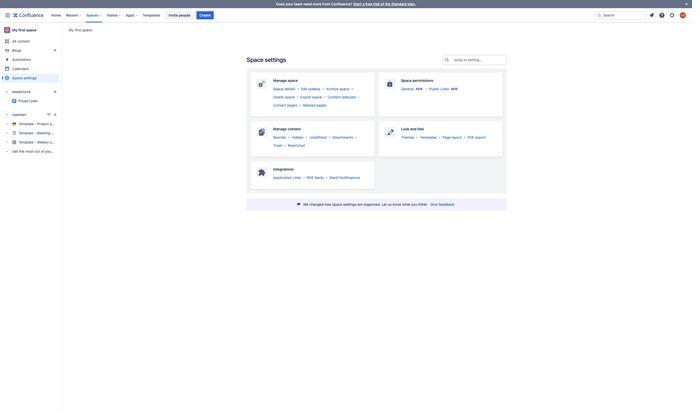 Task type: vqa. For each thing, say whether or not it's contained in the screenshot.
right The
yes



Task type: describe. For each thing, give the bounding box(es) containing it.
get the most out of your team space link
[[2, 147, 72, 156]]

delete space link
[[273, 95, 295, 99]]

add shortcut image
[[52, 89, 58, 95]]

calendars
[[12, 67, 29, 71]]

first inside space element
[[18, 28, 25, 32]]

trial
[[373, 2, 380, 6]]

new
[[451, 87, 458, 91]]

notification icon image
[[649, 12, 655, 18]]

search image
[[598, 13, 602, 17]]

recent button
[[65, 11, 83, 19]]

notifications
[[340, 176, 360, 180]]

related pages link
[[303, 103, 327, 107]]

shortcuts
[[12, 90, 30, 93]]

all
[[12, 39, 16, 43]]

get
[[12, 149, 18, 154]]

1 horizontal spatial team
[[294, 2, 303, 6]]

project plan link up change view icon
[[2, 96, 79, 106]]

think!
[[419, 202, 428, 207]]

pages for convert pages
[[287, 103, 297, 107]]

start a free trial of the standard plan. link
[[354, 2, 416, 6]]

what
[[403, 202, 411, 207]]

project for project plan link underneath "shortcuts" dropdown button
[[18, 99, 30, 103]]

export space link
[[301, 95, 322, 99]]

does your team need more from confluence? start a free trial of the standard plan.
[[276, 2, 416, 6]]

your profile and preferences image
[[680, 12, 687, 18]]

content for content
[[12, 113, 26, 116]]

we changed how space settings are organized. let us know what you think!
[[303, 202, 428, 207]]

1 horizontal spatial my
[[69, 28, 74, 32]]

edit sidebar link
[[301, 87, 321, 91]]

spaces
[[86, 13, 99, 17]]

page layout
[[443, 135, 462, 140]]

need
[[304, 2, 312, 6]]

change view image
[[46, 112, 52, 118]]

content for content statuses
[[328, 95, 341, 99]]

- for meeting
[[34, 131, 36, 135]]

template for template - meeting notes
[[18, 131, 33, 135]]

space permissions
[[401, 78, 434, 83]]

of inside 'link'
[[41, 149, 44, 154]]

general new
[[401, 87, 423, 91]]

undefined
[[310, 135, 327, 140]]

get the most out of your team space
[[12, 149, 72, 154]]

trash
[[273, 143, 283, 148]]

links for application
[[293, 176, 301, 180]]

create a page image
[[52, 112, 58, 118]]

slack notifications link
[[330, 176, 360, 180]]

1 horizontal spatial settings
[[265, 56, 286, 63]]

content statuses
[[328, 95, 356, 99]]

your inside the get the most out of your team space 'link'
[[45, 149, 52, 154]]

from
[[323, 2, 331, 6]]

manage content
[[273, 127, 301, 131]]

reorder
[[273, 135, 286, 140]]

give
[[431, 202, 438, 207]]

themes link
[[401, 135, 415, 140]]

archive space
[[327, 87, 350, 91]]

does
[[276, 2, 285, 6]]

application
[[273, 176, 292, 180]]

space inside 'link'
[[63, 149, 72, 154]]

convert pages link
[[273, 103, 297, 107]]

create link
[[197, 11, 214, 19]]

and
[[411, 127, 417, 131]]

create a blog image
[[52, 47, 58, 53]]

close image
[[684, 1, 690, 7]]

automation
[[12, 57, 31, 62]]

space up the "all content" link
[[26, 28, 36, 32]]

free
[[366, 2, 373, 6]]

pdf
[[468, 135, 475, 140]]

layout
[[452, 135, 462, 140]]

shortcuts button
[[2, 87, 59, 96]]

are
[[358, 202, 363, 207]]

give feedback
[[431, 202, 455, 207]]

more
[[313, 2, 322, 6]]

export space
[[301, 95, 322, 99]]

template for template - project plan
[[18, 122, 33, 126]]

my inside space element
[[12, 28, 17, 32]]

page
[[443, 135, 451, 140]]

project inside tree
[[37, 122, 49, 126]]

let
[[382, 202, 387, 207]]

space up details
[[288, 78, 298, 83]]

general
[[401, 87, 414, 91]]

content for all content
[[17, 39, 30, 43]]

sidebar
[[309, 87, 321, 91]]

template - weekly status report link
[[2, 138, 71, 147]]

template for template - weekly status report
[[18, 140, 33, 144]]

space right how
[[333, 202, 342, 207]]

content for manage content
[[288, 127, 301, 131]]

related pages
[[303, 103, 327, 107]]

delete space
[[273, 95, 295, 99]]

report
[[61, 140, 71, 144]]

help icon image
[[660, 12, 666, 18]]

Search field
[[596, 11, 647, 19]]

public links new
[[430, 87, 458, 91]]

apps
[[126, 13, 135, 17]]

blogs link
[[2, 46, 59, 55]]

invite people button
[[166, 11, 194, 19]]

content button
[[2, 110, 59, 119]]

calendars link
[[2, 64, 59, 73]]

template - project plan image
[[12, 99, 16, 103]]

1 vertical spatial templates link
[[420, 135, 437, 140]]

us
[[388, 202, 392, 207]]

setting...
[[468, 58, 483, 62]]

archive space link
[[327, 87, 350, 91]]

meeting
[[37, 131, 50, 135]]

0 vertical spatial the
[[385, 2, 391, 6]]

hidden
[[292, 135, 304, 140]]

the inside the get the most out of your team space 'link'
[[19, 149, 24, 154]]

attachments
[[333, 135, 353, 140]]

rss
[[307, 176, 314, 180]]

create
[[200, 13, 211, 17]]

export
[[301, 95, 311, 99]]

1 horizontal spatial of
[[381, 2, 384, 6]]

attachments link
[[333, 135, 353, 140]]

to
[[464, 58, 467, 62]]

look
[[401, 127, 410, 131]]

undefined link
[[310, 135, 327, 140]]

rss feeds link
[[307, 176, 324, 180]]

edit
[[301, 87, 308, 91]]



Task type: locate. For each thing, give the bounding box(es) containing it.
0 vertical spatial of
[[381, 2, 384, 6]]

of right 'out'
[[41, 149, 44, 154]]

1 horizontal spatial templates
[[420, 135, 437, 140]]

2 vertical spatial settings
[[343, 202, 357, 207]]

all content link
[[2, 37, 59, 46]]

team
[[294, 2, 303, 6], [53, 149, 62, 154]]

- for project
[[34, 122, 36, 126]]

look and feel
[[401, 127, 424, 131]]

2 template from the top
[[18, 131, 33, 135]]

project plan for project plan link underneath "shortcuts" dropdown button
[[18, 99, 38, 103]]

2 horizontal spatial settings
[[343, 202, 357, 207]]

space details
[[273, 87, 296, 91]]

my first space down recent popup button
[[69, 28, 92, 32]]

templates down "feel"
[[420, 135, 437, 140]]

plan.
[[408, 2, 416, 6]]

1 horizontal spatial your
[[286, 2, 293, 6]]

1 vertical spatial template
[[18, 131, 33, 135]]

slack notifications
[[330, 176, 360, 180]]

blogs
[[12, 48, 21, 53]]

permissions
[[413, 78, 434, 83]]

0 horizontal spatial content
[[17, 39, 30, 43]]

page layout link
[[443, 135, 462, 140]]

space settings
[[247, 56, 286, 63], [12, 76, 37, 80]]

1 horizontal spatial links
[[441, 87, 449, 91]]

team inside 'link'
[[53, 149, 62, 154]]

0 horizontal spatial plan
[[31, 99, 38, 103]]

related
[[303, 103, 316, 107]]

template - meeting notes
[[18, 131, 61, 135]]

- left meeting
[[34, 131, 36, 135]]

project plan
[[59, 97, 79, 101], [18, 99, 38, 103]]

tree containing template - project plan
[[2, 119, 72, 156]]

0 horizontal spatial first
[[18, 28, 25, 32]]

0 horizontal spatial my
[[12, 28, 17, 32]]

banner
[[0, 8, 693, 22]]

convert
[[273, 103, 286, 107]]

1 horizontal spatial first
[[75, 28, 81, 32]]

tree
[[2, 119, 72, 156]]

1 vertical spatial the
[[19, 149, 24, 154]]

details
[[285, 87, 296, 91]]

template - meeting notes link
[[2, 129, 61, 138]]

2 pages from the left
[[317, 103, 327, 107]]

2 manage from the top
[[273, 127, 287, 131]]

- inside 'link'
[[34, 140, 36, 144]]

content up template - project plan link
[[12, 113, 26, 116]]

weekly
[[37, 140, 49, 144]]

links left rss
[[293, 176, 301, 180]]

0 horizontal spatial templates
[[143, 13, 160, 17]]

0 horizontal spatial settings
[[23, 76, 37, 80]]

0 horizontal spatial project plan
[[18, 99, 38, 103]]

0 vertical spatial settings
[[265, 56, 286, 63]]

0 vertical spatial -
[[34, 122, 36, 126]]

0 vertical spatial content
[[328, 95, 341, 99]]

global element
[[3, 8, 595, 22]]

your
[[286, 2, 293, 6], [45, 149, 52, 154]]

automation link
[[2, 55, 59, 64]]

manage for manage content
[[273, 127, 287, 131]]

1 horizontal spatial the
[[385, 2, 391, 6]]

content right all
[[17, 39, 30, 43]]

manage up space details link
[[273, 78, 287, 83]]

pages right related
[[317, 103, 327, 107]]

statuses
[[342, 95, 356, 99]]

banner containing home
[[0, 8, 693, 22]]

settings icon image
[[670, 12, 676, 18]]

of right trial
[[381, 2, 384, 6]]

most
[[25, 149, 34, 154]]

manage space
[[273, 78, 298, 83]]

0 horizontal spatial your
[[45, 149, 52, 154]]

3 template from the top
[[18, 140, 33, 144]]

links for public
[[441, 87, 449, 91]]

Search settings text field
[[454, 57, 455, 62]]

0 vertical spatial space settings
[[247, 56, 286, 63]]

0 vertical spatial content
[[17, 39, 30, 43]]

1 horizontal spatial my first space
[[69, 28, 92, 32]]

a
[[363, 2, 365, 6]]

organized.
[[364, 202, 381, 207]]

the right get
[[19, 149, 24, 154]]

templates right apps popup button
[[143, 13, 160, 17]]

content
[[17, 39, 30, 43], [288, 127, 301, 131]]

1 template from the top
[[18, 122, 33, 126]]

restricted link
[[288, 143, 305, 148]]

pages down delete space link
[[287, 103, 297, 107]]

1 horizontal spatial plan
[[50, 122, 57, 126]]

invite people
[[169, 13, 190, 17]]

content inside dropdown button
[[12, 113, 26, 116]]

links
[[441, 87, 449, 91], [293, 176, 301, 180]]

2 - from the top
[[34, 131, 36, 135]]

application links
[[273, 176, 301, 180]]

1 vertical spatial -
[[34, 131, 36, 135]]

space up related pages "link"
[[312, 95, 322, 99]]

space element
[[0, 22, 79, 412]]

delete
[[273, 95, 284, 99]]

template - project plan
[[18, 122, 57, 126]]

my up all
[[12, 28, 17, 32]]

my first space up all content
[[12, 28, 36, 32]]

space settings inside space element
[[12, 76, 37, 80]]

hidden link
[[292, 135, 304, 140]]

my first space link down recent popup button
[[69, 27, 92, 33]]

pdf export
[[468, 135, 486, 140]]

space details link
[[273, 87, 296, 91]]

your down template - weekly status report
[[45, 149, 52, 154]]

my first space link
[[2, 25, 59, 35], [69, 27, 92, 33]]

template down template - project plan link
[[18, 131, 33, 135]]

1 horizontal spatial content
[[288, 127, 301, 131]]

settings
[[265, 56, 286, 63], [23, 76, 37, 80], [343, 202, 357, 207]]

links left new
[[441, 87, 449, 91]]

content inside space element
[[17, 39, 30, 43]]

templates for templates link inside the global element
[[143, 13, 160, 17]]

my first space link up the "all content" link
[[2, 25, 59, 35]]

rss feeds
[[307, 176, 324, 180]]

edit sidebar
[[301, 87, 321, 91]]

plan
[[72, 97, 79, 101], [31, 99, 38, 103], [50, 122, 57, 126]]

templates link right apps popup button
[[141, 11, 162, 19]]

0 horizontal spatial team
[[53, 149, 62, 154]]

0 vertical spatial your
[[286, 2, 293, 6]]

project plan link down "shortcuts" dropdown button
[[18, 99, 38, 103]]

2 horizontal spatial plan
[[72, 97, 79, 101]]

1 vertical spatial your
[[45, 149, 52, 154]]

space settings link
[[2, 73, 59, 83]]

my
[[69, 28, 74, 32], [12, 28, 17, 32]]

space up content statuses "link"
[[340, 87, 350, 91]]

feedback
[[439, 202, 455, 207]]

changed
[[310, 202, 324, 207]]

invite
[[169, 13, 178, 17]]

themes
[[401, 135, 415, 140]]

templates
[[143, 13, 160, 17], [420, 135, 437, 140]]

1 horizontal spatial content
[[328, 95, 341, 99]]

1 vertical spatial manage
[[273, 127, 287, 131]]

0 vertical spatial templates
[[143, 13, 160, 17]]

- for weekly
[[34, 140, 36, 144]]

trash link
[[273, 143, 283, 148]]

1 vertical spatial team
[[53, 149, 62, 154]]

content down archive
[[328, 95, 341, 99]]

first up all content
[[18, 28, 25, 32]]

confluence image
[[13, 12, 43, 18], [13, 12, 43, 18]]

manage
[[273, 78, 287, 83], [273, 127, 287, 131]]

1 manage from the top
[[273, 78, 287, 83]]

tree inside space element
[[2, 119, 72, 156]]

settings left the 'are'
[[343, 202, 357, 207]]

how
[[325, 202, 332, 207]]

people
[[179, 13, 190, 17]]

templates inside global element
[[143, 13, 160, 17]]

- left the weekly
[[34, 140, 36, 144]]

1 - from the top
[[34, 122, 36, 126]]

1 horizontal spatial templates link
[[420, 135, 437, 140]]

feel
[[418, 127, 424, 131]]

2 vertical spatial -
[[34, 140, 36, 144]]

1 vertical spatial templates
[[420, 135, 437, 140]]

template inside 'link'
[[18, 140, 33, 144]]

give feedback button
[[428, 200, 458, 209]]

templates link down "feel"
[[420, 135, 437, 140]]

- up 'template - meeting notes' link
[[34, 122, 36, 126]]

0 vertical spatial template
[[18, 122, 33, 126]]

1 pages from the left
[[287, 103, 297, 107]]

template up most
[[18, 140, 33, 144]]

you
[[412, 202, 418, 207]]

1 vertical spatial content
[[12, 113, 26, 116]]

project plan link
[[2, 96, 79, 106], [18, 99, 38, 103]]

0 horizontal spatial the
[[19, 149, 24, 154]]

all content
[[12, 39, 30, 43]]

project for project plan link over change view icon
[[59, 97, 71, 101]]

manage for manage space
[[273, 78, 287, 83]]

0 horizontal spatial links
[[293, 176, 301, 180]]

0 horizontal spatial my first space link
[[2, 25, 59, 35]]

1 horizontal spatial my first space link
[[69, 27, 92, 33]]

pages for related pages
[[317, 103, 327, 107]]

collapse sidebar image
[[56, 25, 67, 35]]

1 vertical spatial of
[[41, 149, 44, 154]]

settings down calendars link
[[23, 76, 37, 80]]

2 vertical spatial template
[[18, 140, 33, 144]]

first down recent popup button
[[75, 28, 81, 32]]

1 vertical spatial settings
[[23, 76, 37, 80]]

0 horizontal spatial templates link
[[141, 11, 162, 19]]

1 horizontal spatial project plan
[[59, 97, 79, 101]]

content statuses link
[[328, 95, 356, 99]]

1 vertical spatial content
[[288, 127, 301, 131]]

0 vertical spatial links
[[441, 87, 449, 91]]

3 - from the top
[[34, 140, 36, 144]]

content up hidden 'link'
[[288, 127, 301, 131]]

space down spaces
[[82, 28, 92, 32]]

0 vertical spatial manage
[[273, 78, 287, 83]]

slack
[[330, 176, 339, 180]]

teams
[[107, 13, 118, 17]]

space down details
[[285, 95, 295, 99]]

template down "content" dropdown button on the left top of page
[[18, 122, 33, 126]]

settings inside space element
[[23, 76, 37, 80]]

0 vertical spatial team
[[294, 2, 303, 6]]

0 horizontal spatial content
[[12, 113, 26, 116]]

space down report
[[63, 149, 72, 154]]

jump
[[454, 58, 463, 62]]

appswitcher icon image
[[5, 12, 11, 18]]

0 horizontal spatial my first space
[[12, 28, 36, 32]]

team left need
[[294, 2, 303, 6]]

1 horizontal spatial pages
[[317, 103, 327, 107]]

export
[[476, 135, 486, 140]]

your right does
[[286, 2, 293, 6]]

0 horizontal spatial of
[[41, 149, 44, 154]]

1 vertical spatial links
[[293, 176, 301, 180]]

1 vertical spatial space settings
[[12, 76, 37, 80]]

1 horizontal spatial project
[[37, 122, 49, 126]]

0 horizontal spatial pages
[[287, 103, 297, 107]]

status
[[50, 140, 60, 144]]

settings up manage space
[[265, 56, 286, 63]]

pdf export link
[[468, 135, 486, 140]]

my right collapse sidebar image at the top left of page
[[69, 28, 74, 32]]

1 horizontal spatial space settings
[[247, 56, 286, 63]]

manage up "reorder"
[[273, 127, 287, 131]]

0 vertical spatial templates link
[[141, 11, 162, 19]]

start
[[354, 2, 362, 6]]

integrations
[[273, 167, 294, 171]]

2 horizontal spatial project
[[59, 97, 71, 101]]

templates link inside global element
[[141, 11, 162, 19]]

public links link
[[430, 87, 449, 91]]

standard
[[392, 2, 407, 6]]

0 horizontal spatial project
[[18, 99, 30, 103]]

my first space inside space element
[[12, 28, 36, 32]]

the right trial
[[385, 2, 391, 6]]

apps button
[[124, 11, 140, 19]]

teams button
[[105, 11, 123, 19]]

project plan for project plan link over change view icon
[[59, 97, 79, 101]]

know
[[393, 202, 402, 207]]

out
[[35, 149, 40, 154]]

templates for bottom templates link
[[420, 135, 437, 140]]

0 horizontal spatial space settings
[[12, 76, 37, 80]]

team down the status
[[53, 149, 62, 154]]

confluence?
[[332, 2, 353, 6]]

templates link
[[141, 11, 162, 19], [420, 135, 437, 140]]



